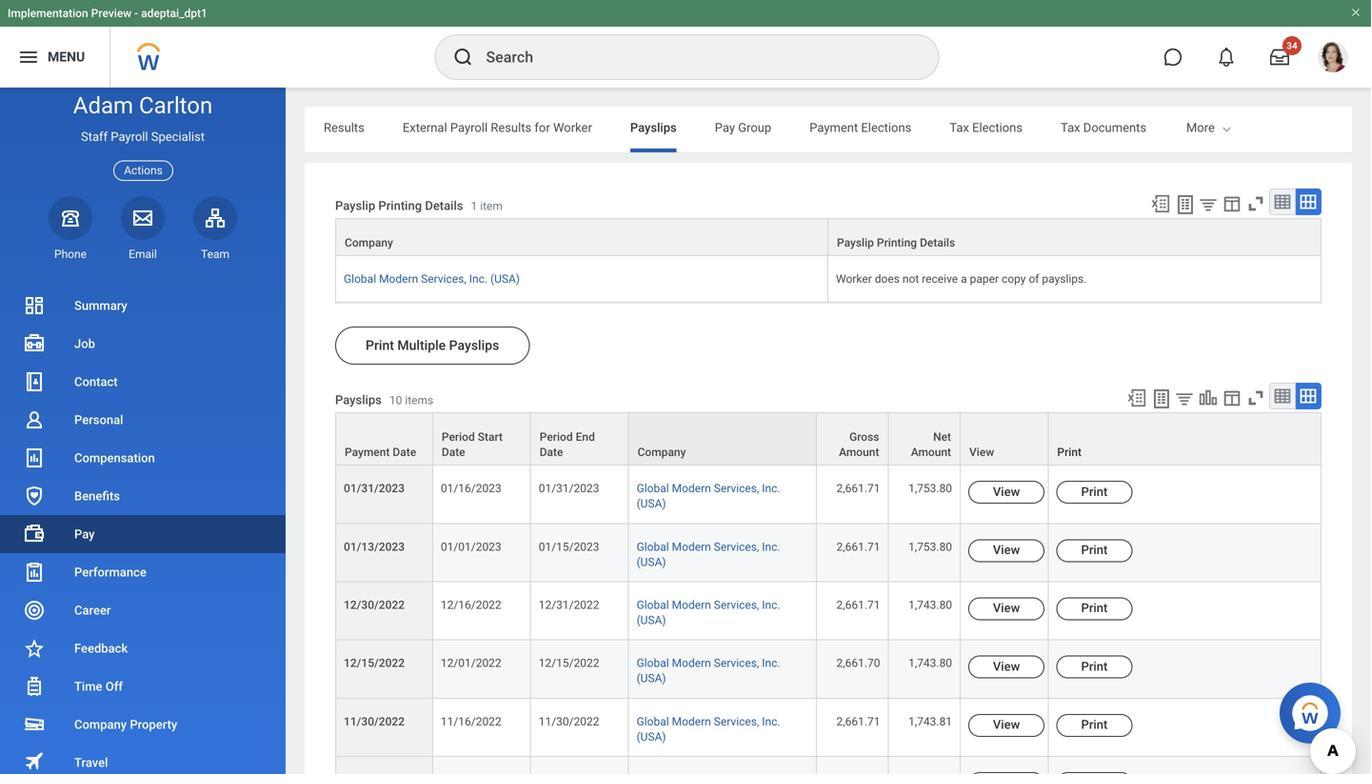 Task type: vqa. For each thing, say whether or not it's contained in the screenshot.
first the 11/30/2022
yes



Task type: describe. For each thing, give the bounding box(es) containing it.
printing for payslip printing details
[[877, 236, 917, 250]]

modern for 01/31/2023
[[672, 482, 711, 495]]

row containing company
[[335, 218, 1322, 257]]

off
[[105, 680, 123, 694]]

profile logan mcneil image
[[1318, 42, 1349, 76]]

11/16/2022
[[441, 715, 502, 728]]

contact link
[[0, 363, 286, 401]]

print button for 1,753.80
[[1057, 481, 1133, 504]]

1,743.80 for 2,661.70
[[909, 657, 953, 670]]

personal image
[[23, 409, 46, 431]]

net amount button
[[889, 414, 960, 465]]

9 row from the top
[[335, 757, 1322, 774]]

modern for 12/31/2022
[[672, 599, 711, 612]]

2 click to view/edit grid preferences image from the top
[[1222, 388, 1243, 409]]

documents
[[1084, 120, 1147, 135]]

print button
[[1049, 414, 1321, 465]]

email adam carlton element
[[121, 247, 165, 262]]

view button for 1,743.81
[[969, 714, 1045, 737]]

justify image
[[17, 46, 40, 69]]

notifications large image
[[1217, 48, 1236, 67]]

performance image
[[23, 561, 46, 584]]

pay for pay
[[74, 527, 95, 541]]

2 11/30/2022 from the left
[[539, 715, 600, 728]]

specialist
[[151, 130, 205, 144]]

period end date button
[[531, 414, 628, 465]]

services, for 11/30/2022
[[714, 715, 759, 728]]

12/01/2022
[[441, 657, 502, 670]]

summary image
[[23, 294, 46, 317]]

personal link
[[0, 401, 286, 439]]

not
[[903, 272, 919, 286]]

2 cell from the left
[[531, 757, 629, 774]]

amount for net
[[911, 446, 952, 459]]

10
[[389, 394, 402, 407]]

carlton
[[139, 92, 213, 119]]

expand table image for table icon
[[1299, 192, 1318, 211]]

phone image
[[57, 206, 84, 229]]

(usa) for 01/15/2023
[[637, 556, 666, 569]]

time off image
[[23, 675, 46, 698]]

global modern services, inc. (usa) link for 12/31/2022
[[637, 595, 781, 627]]

table image
[[1273, 387, 1293, 406]]

mail image
[[131, 206, 154, 229]]

adam carlton
[[73, 92, 213, 119]]

feedback
[[74, 641, 128, 656]]

orders
[[1254, 120, 1290, 135]]

view for view button associated with 1,743.80
[[993, 601, 1020, 616]]

global modern services, inc. (usa) for 12/15/2022
[[637, 657, 781, 686]]

list containing summary
[[0, 287, 286, 774]]

period start date button
[[433, 414, 530, 465]]

net
[[934, 431, 952, 444]]

tax documents
[[1061, 120, 1147, 135]]

implementation preview -   adeptai_dpt1
[[8, 7, 207, 20]]

payroll for adam carlton
[[111, 130, 148, 144]]

printing for payslip printing details 1 item
[[379, 198, 422, 213]]

job
[[74, 337, 95, 351]]

details for payslip printing details 1 item
[[425, 198, 463, 213]]

select to filter grid data image for details
[[1198, 194, 1219, 214]]

6 row from the top
[[335, 582, 1322, 641]]

Search Workday  search field
[[486, 36, 900, 78]]

contact
[[74, 375, 118, 389]]

company property link
[[0, 706, 286, 744]]

5 cell from the left
[[889, 757, 961, 774]]

2 12/15/2022 from the left
[[539, 657, 600, 670]]

print multiple payslips button
[[335, 327, 530, 365]]

team link
[[193, 196, 237, 262]]

external
[[403, 120, 447, 135]]

preview
[[91, 7, 132, 20]]

feedback link
[[0, 630, 286, 668]]

phone adam carlton element
[[49, 247, 92, 262]]

amount for gross
[[839, 446, 880, 459]]

payslip printing details
[[837, 236, 955, 250]]

1 results from the left
[[324, 120, 365, 135]]

company button inside column header
[[336, 219, 828, 255]]

toolbar for items
[[1118, 383, 1322, 413]]

career link
[[0, 591, 286, 630]]

items
[[405, 394, 434, 407]]

services, for 01/31/2023
[[714, 482, 759, 495]]

inc. for 11/30/2022
[[762, 715, 781, 728]]

1 12/15/2022 from the left
[[344, 657, 405, 670]]

01/01/2023
[[441, 540, 502, 554]]

end
[[576, 431, 595, 444]]

start
[[478, 431, 503, 444]]

worker inside tab list
[[553, 120, 592, 135]]

tab list containing results
[[305, 107, 1356, 152]]

tax for tax elections
[[950, 120, 970, 135]]

receive
[[922, 272, 958, 286]]

travel
[[74, 756, 108, 770]]

global for 11/30/2022
[[637, 715, 669, 728]]

print for print button associated with 1,743.81
[[1082, 718, 1108, 732]]

implementation
[[8, 7, 88, 20]]

payslip printing details button
[[829, 219, 1321, 255]]

services, for 12/15/2022
[[714, 657, 759, 670]]

close environment banner image
[[1351, 7, 1362, 18]]

1,743.80 for 2,661.71
[[909, 599, 953, 612]]

modern for 11/30/2022
[[672, 715, 711, 728]]

period for period end date
[[540, 431, 573, 444]]

company column header
[[335, 218, 829, 257]]

staff
[[81, 130, 108, 144]]

contact image
[[23, 371, 46, 393]]

payslip for payslip printing details
[[837, 236, 874, 250]]

navigation pane region
[[0, 88, 286, 774]]

performance
[[74, 565, 147, 580]]

compensation link
[[0, 439, 286, 477]]

company property
[[74, 718, 177, 732]]

1
[[471, 199, 477, 213]]

1 cell from the left
[[433, 757, 531, 774]]

of
[[1029, 272, 1040, 286]]

input
[[1328, 120, 1356, 135]]

travel image
[[23, 750, 46, 773]]

email
[[129, 247, 157, 261]]

compensation image
[[23, 447, 46, 470]]

for
[[535, 120, 550, 135]]

payslips.
[[1042, 272, 1087, 286]]

(usa) for 11/30/2022
[[637, 730, 666, 744]]

inc. for 01/31/2023
[[762, 482, 781, 495]]

print for print button related to 1,753.80
[[1082, 485, 1108, 499]]

12/31/2022
[[539, 599, 600, 612]]

2 results from the left
[[491, 120, 532, 135]]

2,661.71 for 01/31/2023
[[837, 482, 881, 495]]

print button for 1,743.81
[[1057, 714, 1133, 737]]

view button
[[961, 414, 1048, 465]]

time off link
[[0, 668, 286, 706]]

company inside list
[[74, 718, 127, 732]]

time off
[[74, 680, 123, 694]]

date for period start date
[[442, 446, 465, 459]]

menu banner
[[0, 0, 1372, 88]]

item
[[480, 199, 503, 213]]

benefits
[[74, 489, 120, 503]]

fullscreen image
[[1246, 388, 1267, 409]]

phone button
[[49, 196, 92, 262]]

worker does not receive a paper copy of payslips.
[[836, 272, 1087, 286]]

inc. for 12/31/2022
[[762, 599, 781, 612]]

payment date button
[[336, 414, 432, 465]]

phone
[[54, 247, 87, 261]]

tax for tax documents
[[1061, 120, 1081, 135]]

1 11/30/2022 from the left
[[344, 715, 405, 728]]

view team image
[[204, 206, 227, 229]]

global modern services, inc. (usa) link for 12/15/2022
[[637, 653, 781, 686]]

summary
[[74, 299, 127, 313]]

5 row from the top
[[335, 524, 1322, 582]]

print for print popup button
[[1058, 446, 1082, 459]]

services, for 12/31/2022
[[714, 599, 759, 612]]

1,743.81
[[909, 715, 953, 728]]

company for bottommost company popup button
[[638, 446, 686, 459]]

tax elections
[[950, 120, 1023, 135]]

period end date
[[540, 431, 595, 459]]

feedback image
[[23, 637, 46, 660]]

34 button
[[1259, 36, 1302, 78]]

2 print button from the top
[[1057, 539, 1133, 562]]

2,661.71 for 12/31/2022
[[837, 599, 881, 612]]

inbox large image
[[1271, 48, 1290, 67]]

12/16/2022
[[441, 599, 502, 612]]

inc. for 12/15/2022
[[762, 657, 781, 670]]

payment date
[[345, 446, 416, 459]]

property
[[130, 718, 177, 732]]

multiple
[[398, 338, 446, 353]]

export to excel image
[[1127, 388, 1148, 409]]

company property image
[[23, 713, 46, 736]]

1 date from the left
[[393, 446, 416, 459]]

actions
[[124, 164, 163, 177]]

pay link
[[0, 515, 286, 553]]

inc. for 01/15/2023
[[762, 540, 781, 554]]



Task type: locate. For each thing, give the bounding box(es) containing it.
view for view button for 1,743.81
[[993, 718, 1020, 732]]

team adam carlton element
[[193, 247, 237, 262]]

0 horizontal spatial payslip
[[335, 198, 375, 213]]

payslips for payslips
[[630, 120, 677, 135]]

global modern services, inc. (usa) for 11/30/2022
[[637, 715, 781, 744]]

table image
[[1273, 192, 1293, 211]]

travel link
[[0, 744, 286, 774]]

1 horizontal spatial 11/30/2022
[[539, 715, 600, 728]]

view inside popup button
[[970, 446, 995, 459]]

print for fourth print button from the bottom
[[1082, 543, 1108, 557]]

elections
[[861, 120, 912, 135], [973, 120, 1023, 135]]

gross
[[850, 431, 880, 444]]

1 1,753.80 from the top
[[909, 482, 953, 495]]

a
[[961, 272, 967, 286]]

global modern services, inc. (usa) for 01/15/2023
[[637, 540, 781, 569]]

payslips 10 items
[[335, 393, 434, 407]]

0 vertical spatial payment
[[810, 120, 858, 135]]

details inside payslip printing details "popup button"
[[920, 236, 955, 250]]

job link
[[0, 325, 286, 363]]

net amount
[[911, 431, 952, 459]]

payslips right multiple
[[449, 338, 499, 353]]

1 click to view/edit grid preferences image from the top
[[1222, 193, 1243, 214]]

0 vertical spatial pay
[[715, 120, 735, 135]]

select to filter grid data image right export to worksheets image
[[1174, 389, 1195, 409]]

period inside period end date
[[540, 431, 573, 444]]

payment right group
[[810, 120, 858, 135]]

global modern services, inc. (usa) link for 01/31/2023
[[637, 478, 781, 511]]

staff payroll specialist
[[81, 130, 205, 144]]

print for print button for 1,743.80
[[1082, 601, 1108, 616]]

global modern services, inc. (usa) link
[[344, 269, 520, 286], [637, 478, 781, 511], [637, 537, 781, 569], [637, 595, 781, 627], [637, 653, 781, 686], [637, 711, 781, 744]]

amount inside popup button
[[911, 446, 952, 459]]

34
[[1287, 40, 1298, 51]]

fullscreen image
[[1246, 193, 1267, 214]]

0 horizontal spatial worker
[[553, 120, 592, 135]]

select to filter grid data image
[[1198, 194, 1219, 214], [1174, 389, 1195, 409]]

view for 2nd view button
[[993, 543, 1020, 557]]

company button
[[336, 219, 828, 255], [629, 414, 816, 465]]

payroll right external
[[450, 120, 488, 135]]

0 vertical spatial expand table image
[[1299, 192, 1318, 211]]

row
[[335, 218, 1322, 257], [335, 256, 1322, 303], [335, 413, 1322, 466], [335, 466, 1322, 524], [335, 524, 1322, 582], [335, 582, 1322, 641], [335, 641, 1322, 699], [335, 699, 1322, 757], [335, 757, 1322, 774]]

view for fourth view button from the top
[[993, 659, 1020, 674]]

period start date
[[442, 431, 503, 459]]

job image
[[23, 332, 46, 355]]

12/15/2022 down 12/30/2022
[[344, 657, 405, 670]]

0 vertical spatial payslips
[[630, 120, 677, 135]]

compensation
[[74, 451, 155, 465]]

amount down net
[[911, 446, 952, 459]]

1 2,661.71 from the top
[[837, 482, 881, 495]]

modern for 12/15/2022
[[672, 657, 711, 670]]

0 vertical spatial 1,743.80
[[909, 599, 953, 612]]

1 period from the left
[[442, 431, 475, 444]]

0 horizontal spatial pay
[[74, 527, 95, 541]]

menu
[[48, 49, 85, 65]]

0 horizontal spatial elections
[[861, 120, 912, 135]]

3 print button from the top
[[1057, 598, 1133, 621]]

company
[[345, 236, 393, 250], [638, 446, 686, 459], [74, 718, 127, 732]]

2,661.70
[[837, 657, 881, 670]]

performance link
[[0, 553, 286, 591]]

benefits image
[[23, 485, 46, 508]]

1 vertical spatial pay
[[74, 527, 95, 541]]

does
[[875, 272, 900, 286]]

1 horizontal spatial company
[[345, 236, 393, 250]]

payslip for payslip printing details 1 item
[[335, 198, 375, 213]]

2 2,661.71 from the top
[[837, 540, 881, 554]]

1,753.80 for 01/31/2023
[[909, 482, 953, 495]]

benefits link
[[0, 477, 286, 515]]

1 horizontal spatial payslip
[[837, 236, 874, 250]]

2 1,753.80 from the top
[[909, 540, 953, 554]]

1 horizontal spatial worker
[[836, 272, 872, 286]]

payment for payment elections
[[810, 120, 858, 135]]

company down time off
[[74, 718, 127, 732]]

2 amount from the left
[[911, 446, 952, 459]]

1 horizontal spatial amount
[[911, 446, 952, 459]]

pay for pay group
[[715, 120, 735, 135]]

7 row from the top
[[335, 641, 1322, 699]]

print button for 1,743.80
[[1057, 598, 1133, 621]]

toolbar for details
[[1142, 189, 1322, 218]]

1,753.80
[[909, 482, 953, 495], [909, 540, 953, 554]]

row containing global modern services, inc. (usa)
[[335, 256, 1322, 303]]

view
[[970, 446, 995, 459], [993, 485, 1020, 499], [993, 543, 1020, 557], [993, 601, 1020, 616], [993, 659, 1020, 674], [993, 718, 1020, 732]]

print multiple payslips
[[366, 338, 499, 353]]

withholding
[[1185, 120, 1251, 135]]

details up receive
[[920, 236, 955, 250]]

elections for tax elections
[[973, 120, 1023, 135]]

expand table image right table image
[[1299, 387, 1318, 406]]

01/13/2023
[[344, 540, 405, 554]]

0 horizontal spatial 01/31/2023
[[344, 482, 405, 495]]

1 row from the top
[[335, 218, 1322, 257]]

printing inside "popup button"
[[877, 236, 917, 250]]

payment inside tab list
[[810, 120, 858, 135]]

payroll for results
[[450, 120, 488, 135]]

0 vertical spatial details
[[425, 198, 463, 213]]

toolbar
[[1142, 189, 1322, 218], [1118, 383, 1322, 413]]

print
[[366, 338, 394, 353], [1058, 446, 1082, 459], [1082, 485, 1108, 499], [1082, 543, 1108, 557], [1082, 601, 1108, 616], [1082, 659, 1108, 674], [1082, 718, 1108, 732]]

payment down payslips 10 items
[[345, 446, 390, 459]]

select to filter grid data image for items
[[1174, 389, 1195, 409]]

row header
[[335, 757, 433, 774]]

-
[[134, 7, 138, 20]]

payslip inside payslip printing details "popup button"
[[837, 236, 874, 250]]

group
[[738, 120, 772, 135]]

(usa) for 01/31/2023
[[637, 497, 666, 511]]

12/15/2022 down the 12/31/2022
[[539, 657, 600, 670]]

view button
[[969, 481, 1045, 504], [969, 539, 1045, 562], [969, 598, 1045, 621], [969, 656, 1045, 679], [969, 714, 1045, 737]]

3 row from the top
[[335, 413, 1322, 466]]

0 vertical spatial payslip
[[335, 198, 375, 213]]

1 horizontal spatial payment
[[810, 120, 858, 135]]

3 date from the left
[[540, 446, 563, 459]]

print inside popup button
[[1058, 446, 1082, 459]]

inc.
[[469, 272, 488, 286], [762, 482, 781, 495], [762, 540, 781, 554], [762, 599, 781, 612], [762, 657, 781, 670], [762, 715, 781, 728]]

printing left 1
[[379, 198, 422, 213]]

4 view button from the top
[[969, 656, 1045, 679]]

click to view/edit grid preferences image left fullscreen image
[[1222, 388, 1243, 409]]

pay down benefits
[[74, 527, 95, 541]]

worker left does
[[836, 272, 872, 286]]

0 horizontal spatial period
[[442, 431, 475, 444]]

print button
[[1057, 481, 1133, 504], [1057, 539, 1133, 562], [1057, 598, 1133, 621], [1057, 656, 1133, 679], [1057, 714, 1133, 737]]

1 expand table image from the top
[[1299, 192, 1318, 211]]

global for 01/31/2023
[[637, 482, 669, 495]]

modern for 01/15/2023
[[672, 540, 711, 554]]

pay image
[[23, 523, 46, 546]]

amount inside popup button
[[839, 446, 880, 459]]

payroll down the adam carlton
[[111, 130, 148, 144]]

0 vertical spatial 1,753.80
[[909, 482, 953, 495]]

1 horizontal spatial 01/31/2023
[[539, 482, 600, 495]]

time
[[74, 680, 102, 694]]

list
[[0, 287, 286, 774]]

details left 1
[[425, 198, 463, 213]]

12/15/2022
[[344, 657, 405, 670], [539, 657, 600, 670]]

view for view popup button
[[970, 446, 995, 459]]

1 vertical spatial payment
[[345, 446, 390, 459]]

export to worksheets image
[[1151, 388, 1173, 411]]

click to view/edit grid preferences image
[[1222, 193, 1243, 214], [1222, 388, 1243, 409]]

paper
[[970, 272, 999, 286]]

view button for 1,743.80
[[969, 598, 1045, 621]]

2 01/31/2023 from the left
[[539, 482, 600, 495]]

expand table image for table image
[[1299, 387, 1318, 406]]

payroll
[[450, 120, 488, 135], [111, 130, 148, 144]]

0 horizontal spatial select to filter grid data image
[[1174, 389, 1195, 409]]

global modern services, inc. (usa) for 01/31/2023
[[637, 482, 781, 511]]

(usa) for 12/31/2022
[[637, 614, 666, 627]]

0 horizontal spatial payslips
[[335, 393, 382, 407]]

0 vertical spatial select to filter grid data image
[[1198, 194, 1219, 214]]

2 date from the left
[[442, 446, 465, 459]]

date for period end date
[[540, 446, 563, 459]]

01/15/2023
[[539, 540, 600, 554]]

0 horizontal spatial 11/30/2022
[[344, 715, 405, 728]]

1 vertical spatial payslips
[[449, 338, 499, 353]]

0 vertical spatial company
[[345, 236, 393, 250]]

period inside period start date
[[442, 431, 475, 444]]

1 horizontal spatial payslips
[[449, 338, 499, 353]]

2 row from the top
[[335, 256, 1322, 303]]

pay left group
[[715, 120, 735, 135]]

1 vertical spatial 1,753.80
[[909, 540, 953, 554]]

1 horizontal spatial period
[[540, 431, 573, 444]]

actions button
[[114, 161, 173, 181]]

1 horizontal spatial details
[[920, 236, 955, 250]]

print for 2nd print button from the bottom of the page
[[1082, 659, 1108, 674]]

global modern services, inc. (usa) for 12/31/2022
[[637, 599, 781, 627]]

0 horizontal spatial 12/15/2022
[[344, 657, 405, 670]]

0 vertical spatial click to view/edit grid preferences image
[[1222, 193, 1243, 214]]

1 vertical spatial worker
[[836, 272, 872, 286]]

payment
[[810, 120, 858, 135], [345, 446, 390, 459]]

1 vertical spatial toolbar
[[1118, 383, 1322, 413]]

1 amount from the left
[[839, 446, 880, 459]]

withholding orders
[[1185, 120, 1290, 135]]

company for company popup button within the column header
[[345, 236, 393, 250]]

1 1,743.80 from the top
[[909, 599, 953, 612]]

date up 01/16/2023
[[442, 446, 465, 459]]

expand table image
[[1299, 192, 1318, 211], [1299, 387, 1318, 406]]

0 horizontal spatial payment
[[345, 446, 390, 459]]

2,661.71 for 01/15/2023
[[837, 540, 881, 554]]

2 vertical spatial payslips
[[335, 393, 382, 407]]

global for 12/31/2022
[[637, 599, 669, 612]]

payslips
[[630, 120, 677, 135], [449, 338, 499, 353], [335, 393, 382, 407]]

payslips left 10 in the left of the page
[[335, 393, 382, 407]]

1 horizontal spatial 12/15/2022
[[539, 657, 600, 670]]

company inside column header
[[345, 236, 393, 250]]

payslips inside tab list
[[630, 120, 677, 135]]

copy
[[1002, 272, 1026, 286]]

1 horizontal spatial payroll
[[450, 120, 488, 135]]

4 2,661.71 from the top
[[837, 715, 881, 728]]

adeptai_dpt1
[[141, 7, 207, 20]]

0 horizontal spatial tax
[[950, 120, 970, 135]]

worker inside row
[[836, 272, 872, 286]]

export to worksheets image
[[1174, 193, 1197, 216]]

01/31/2023 down payment date on the bottom of the page
[[344, 482, 405, 495]]

2 horizontal spatial date
[[540, 446, 563, 459]]

search image
[[452, 46, 475, 69]]

period left start
[[442, 431, 475, 444]]

1 horizontal spatial pay
[[715, 120, 735, 135]]

company down 'payslip printing details 1 item'
[[345, 236, 393, 250]]

export to excel image
[[1151, 193, 1172, 214]]

career
[[74, 603, 111, 618]]

1 vertical spatial company button
[[629, 414, 816, 465]]

3 cell from the left
[[629, 757, 817, 774]]

personal
[[74, 413, 123, 427]]

date inside period end date
[[540, 446, 563, 459]]

date
[[393, 446, 416, 459], [442, 446, 465, 459], [540, 446, 563, 459]]

0 horizontal spatial payroll
[[111, 130, 148, 144]]

global for 12/15/2022
[[637, 657, 669, 670]]

1 vertical spatial printing
[[877, 236, 917, 250]]

1,753.80 for 01/15/2023
[[909, 540, 953, 554]]

date down 10 in the left of the page
[[393, 446, 416, 459]]

1 view button from the top
[[969, 481, 1045, 504]]

(usa)
[[491, 272, 520, 286], [637, 497, 666, 511], [637, 556, 666, 569], [637, 614, 666, 627], [637, 672, 666, 686], [637, 730, 666, 744]]

tax
[[950, 120, 970, 135], [1061, 120, 1081, 135]]

0 horizontal spatial results
[[324, 120, 365, 135]]

view worker - expand/collapse chart image
[[1198, 388, 1219, 409]]

date inside period start date
[[442, 446, 465, 459]]

global modern services, inc. (usa) link for 11/30/2022
[[637, 711, 781, 744]]

payslips inside button
[[449, 338, 499, 353]]

pay inside list
[[74, 527, 95, 541]]

2 expand table image from the top
[[1299, 387, 1318, 406]]

5 print button from the top
[[1057, 714, 1133, 737]]

2,661.71 for 11/30/2022
[[837, 715, 881, 728]]

0 vertical spatial toolbar
[[1142, 189, 1322, 218]]

1 vertical spatial details
[[920, 236, 955, 250]]

global
[[344, 272, 376, 286], [637, 482, 669, 495], [637, 540, 669, 554], [637, 599, 669, 612], [637, 657, 669, 670], [637, 715, 669, 728]]

gross amount button
[[817, 414, 888, 465]]

row containing period start date
[[335, 413, 1322, 466]]

0 horizontal spatial amount
[[839, 446, 880, 459]]

external payroll results for worker
[[403, 120, 592, 135]]

results left external
[[324, 120, 365, 135]]

summary link
[[0, 287, 286, 325]]

1 vertical spatial 1,743.80
[[909, 657, 953, 670]]

1 01/31/2023 from the left
[[344, 482, 405, 495]]

4 print button from the top
[[1057, 656, 1133, 679]]

1 horizontal spatial printing
[[877, 236, 917, 250]]

0 horizontal spatial date
[[393, 446, 416, 459]]

4 row from the top
[[335, 466, 1322, 524]]

1 tax from the left
[[950, 120, 970, 135]]

payment elections
[[810, 120, 912, 135]]

5 view button from the top
[[969, 714, 1045, 737]]

results
[[324, 120, 365, 135], [491, 120, 532, 135]]

payroll inside the navigation pane region
[[111, 130, 148, 144]]

team
[[201, 247, 230, 261]]

printing up does
[[877, 236, 917, 250]]

payment inside popup button
[[345, 446, 390, 459]]

payslips down search workday 'search field'
[[630, 120, 677, 135]]

toolbar down withholding orders
[[1142, 189, 1322, 218]]

12/30/2022
[[344, 599, 405, 612]]

payslip printing details 1 item
[[335, 198, 503, 213]]

8 row from the top
[[335, 699, 1322, 757]]

01/31/2023 down period end date
[[539, 482, 600, 495]]

(usa) for 12/15/2022
[[637, 672, 666, 686]]

period left end
[[540, 431, 573, 444]]

2 horizontal spatial payslips
[[630, 120, 677, 135]]

global modern services, inc. (usa)
[[344, 272, 520, 286], [637, 482, 781, 511], [637, 540, 781, 569], [637, 599, 781, 627], [637, 657, 781, 686], [637, 715, 781, 744]]

payment for payment date
[[345, 446, 390, 459]]

2 view button from the top
[[969, 539, 1045, 562]]

1 horizontal spatial select to filter grid data image
[[1198, 194, 1219, 214]]

payslips for payslips 10 items
[[335, 393, 382, 407]]

01/16/2023
[[441, 482, 502, 495]]

email button
[[121, 196, 165, 262]]

expand table image right table icon
[[1299, 192, 1318, 211]]

elections for payment elections
[[861, 120, 912, 135]]

2 1,743.80 from the top
[[909, 657, 953, 670]]

0 vertical spatial printing
[[379, 198, 422, 213]]

2 elections from the left
[[973, 120, 1023, 135]]

toolbar up print popup button
[[1118, 383, 1322, 413]]

details for payslip printing details
[[920, 236, 955, 250]]

view for 1,753.80 view button
[[993, 485, 1020, 499]]

amount down the gross
[[839, 446, 880, 459]]

3 2,661.71 from the top
[[837, 599, 881, 612]]

2 tax from the left
[[1061, 120, 1081, 135]]

0 horizontal spatial details
[[425, 198, 463, 213]]

worker right for
[[553, 120, 592, 135]]

1 horizontal spatial elections
[[973, 120, 1023, 135]]

select to filter grid data image right export to worksheets icon
[[1198, 194, 1219, 214]]

adam
[[73, 92, 133, 119]]

click to view/edit grid preferences image left fullscreen icon
[[1222, 193, 1243, 214]]

period for period start date
[[442, 431, 475, 444]]

career image
[[23, 599, 46, 622]]

global for 01/15/2023
[[637, 540, 669, 554]]

1 horizontal spatial tax
[[1061, 120, 1081, 135]]

2 horizontal spatial company
[[638, 446, 686, 459]]

0 horizontal spatial company
[[74, 718, 127, 732]]

global modern services, inc. (usa) link for 01/15/2023
[[637, 537, 781, 569]]

1 vertical spatial company
[[638, 446, 686, 459]]

view button for 1,753.80
[[969, 481, 1045, 504]]

1 vertical spatial expand table image
[[1299, 387, 1318, 406]]

payslip
[[335, 198, 375, 213], [837, 236, 874, 250]]

cell
[[433, 757, 531, 774], [531, 757, 629, 774], [629, 757, 817, 774], [817, 757, 889, 774], [889, 757, 961, 774]]

1 horizontal spatial date
[[442, 446, 465, 459]]

0 horizontal spatial printing
[[379, 198, 422, 213]]

company right period end date popup button
[[638, 446, 686, 459]]

1 vertical spatial select to filter grid data image
[[1174, 389, 1195, 409]]

4 cell from the left
[[817, 757, 889, 774]]

1 elections from the left
[[861, 120, 912, 135]]

0 vertical spatial company button
[[336, 219, 828, 255]]

1 print button from the top
[[1057, 481, 1133, 504]]

1 horizontal spatial results
[[491, 120, 532, 135]]

0 vertical spatial worker
[[553, 120, 592, 135]]

worker
[[553, 120, 592, 135], [836, 272, 872, 286]]

more
[[1187, 120, 1215, 135]]

date right 'period start date' popup button
[[540, 446, 563, 459]]

1 vertical spatial payslip
[[837, 236, 874, 250]]

services, for 01/15/2023
[[714, 540, 759, 554]]

2 period from the left
[[540, 431, 573, 444]]

1 vertical spatial click to view/edit grid preferences image
[[1222, 388, 1243, 409]]

results left for
[[491, 120, 532, 135]]

3 view button from the top
[[969, 598, 1045, 621]]

tab list
[[305, 107, 1356, 152]]

amount
[[839, 446, 880, 459], [911, 446, 952, 459]]

2 vertical spatial company
[[74, 718, 127, 732]]



